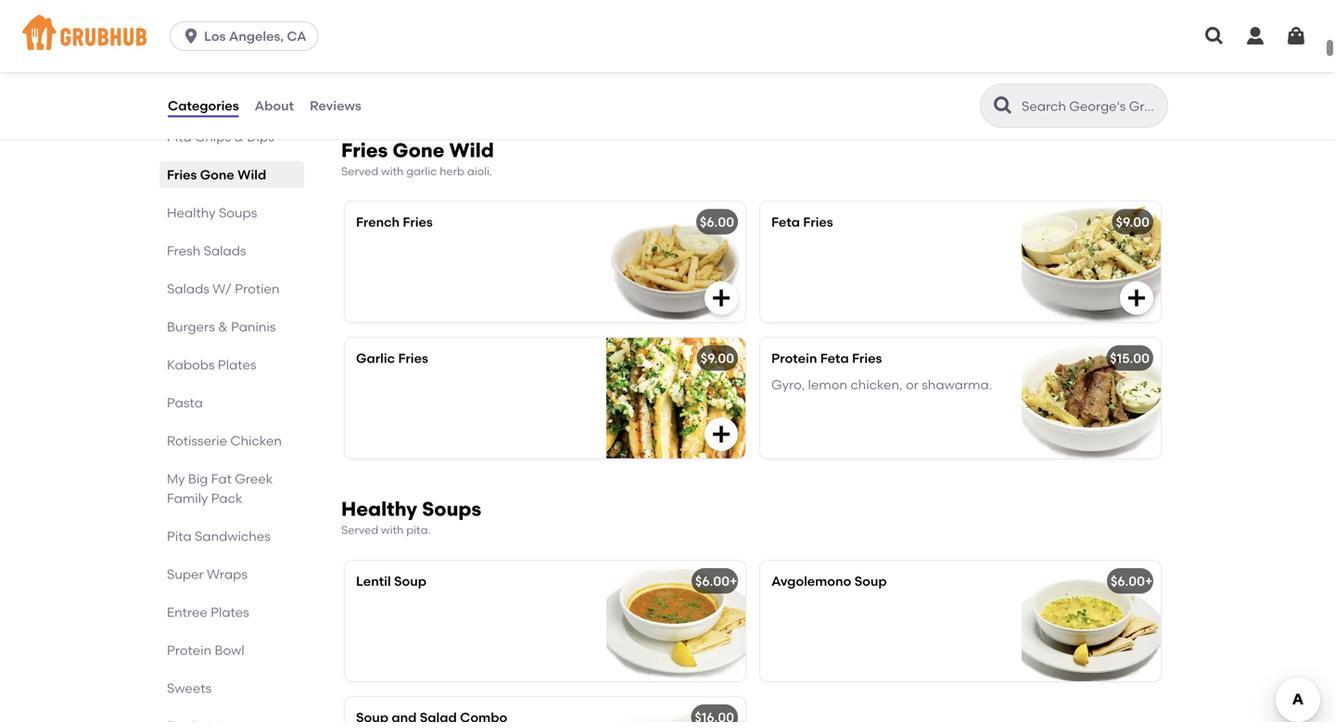 Task type: describe. For each thing, give the bounding box(es) containing it.
rotisserie
[[167, 433, 227, 449]]

or
[[906, 377, 919, 393]]

feta fries image
[[1022, 202, 1161, 322]]

rotisserie chicken
[[167, 433, 282, 449]]

plates for entree plates
[[211, 604, 249, 620]]

kabobs
[[167, 357, 215, 373]]

sweets
[[167, 680, 212, 696]]

gyro,
[[771, 377, 805, 393]]

reviews
[[310, 98, 361, 113]]

my
[[167, 471, 185, 487]]

gyro, lemon chicken, or shawarma.
[[771, 377, 992, 393]]

1 vertical spatial salads
[[167, 281, 209, 297]]

chicken,
[[850, 377, 903, 393]]

wild for fries gone wild served with garlic herb aioli.
[[449, 138, 494, 162]]

$15.00
[[1110, 351, 1150, 366]]

chips
[[195, 129, 231, 145]]

healthy soups served with pita.
[[341, 498, 481, 537]]

with inside fries gone wild served with garlic herb aioli.
[[381, 164, 404, 178]]

0 horizontal spatial &
[[218, 319, 228, 335]]

svg image for feta fries
[[1126, 287, 1148, 309]]

$6.00 for avgolemono soup
[[1111, 574, 1145, 589]]

served inside healthy soups served with pita.
[[341, 524, 378, 537]]

served inside fries gone wild served with garlic herb aioli.
[[341, 164, 378, 178]]

fries gone wild served with garlic herb aioli.
[[341, 138, 494, 178]]

+ for lentil soup
[[730, 574, 737, 589]]

healthy soups
[[167, 205, 257, 221]]

wild for fries gone wild
[[237, 167, 266, 183]]

pita.
[[406, 524, 431, 537]]

fresh salads
[[167, 243, 246, 259]]

$6.00 for lentil soup
[[695, 574, 730, 589]]

pasta
[[167, 395, 203, 411]]

lentil soup image
[[606, 561, 745, 682]]

herb
[[440, 164, 465, 178]]

soups for healthy soups
[[219, 205, 257, 221]]

salads w/ protien
[[167, 281, 280, 297]]

burgers & paninis
[[167, 319, 276, 335]]

angeles,
[[229, 28, 284, 44]]

super
[[167, 566, 204, 582]]

protein feta fries
[[771, 351, 882, 366]]

feta fries
[[771, 214, 833, 230]]

garlic
[[356, 351, 395, 366]]

+ for avgolemono soup
[[1145, 574, 1153, 589]]

chicken
[[230, 433, 282, 449]]

with inside healthy soups served with pita.
[[381, 524, 404, 537]]

los angeles, ca
[[204, 28, 307, 44]]

soup for avgolemono soup
[[854, 574, 887, 589]]

aioli.
[[467, 164, 492, 178]]

reviews button
[[309, 72, 362, 139]]

entree plates
[[167, 604, 249, 620]]

pita chips with 3 dips image
[[606, 0, 745, 100]]

soup for lentil soup
[[394, 574, 426, 589]]

gone for fries gone wild served with garlic herb aioli.
[[392, 138, 444, 162]]

categories button
[[167, 72, 240, 139]]

bowl
[[215, 642, 244, 658]]

healthy for healthy soups served with pita.
[[341, 498, 417, 521]]

$6.00 + for avgolemono soup
[[1111, 574, 1153, 589]]

french fries image
[[606, 202, 745, 322]]

lentil soup
[[356, 574, 426, 589]]

french fries
[[356, 214, 433, 230]]

about button
[[254, 72, 295, 139]]

w/
[[213, 281, 232, 297]]



Task type: vqa. For each thing, say whether or not it's contained in the screenshot.
the left 'Noodle and More'
no



Task type: locate. For each thing, give the bounding box(es) containing it.
healthy for healthy soups
[[167, 205, 216, 221]]

0 vertical spatial protein
[[771, 351, 817, 366]]

2 pita from the top
[[167, 528, 192, 544]]

1 vertical spatial &
[[218, 319, 228, 335]]

pita left chips
[[167, 129, 192, 145]]

pita for pita chips & dips
[[167, 129, 192, 145]]

family
[[167, 490, 208, 506]]

1 horizontal spatial +
[[1145, 574, 1153, 589]]

1 vertical spatial with
[[381, 524, 404, 537]]

with left the "garlic"
[[381, 164, 404, 178]]

pita chips & dips
[[167, 129, 274, 145]]

healthy up fresh
[[167, 205, 216, 221]]

plates down the burgers & paninis
[[218, 357, 256, 373]]

2 horizontal spatial svg image
[[1126, 287, 1148, 309]]

$9.00
[[1116, 214, 1150, 230], [701, 351, 734, 366]]

soups inside healthy soups served with pita.
[[422, 498, 481, 521]]

with
[[381, 164, 404, 178], [381, 524, 404, 537]]

pita sandwiches
[[167, 528, 271, 544]]

categories
[[168, 98, 239, 113]]

wild down dips
[[237, 167, 266, 183]]

pita for pita sandwiches
[[167, 528, 192, 544]]

main navigation navigation
[[0, 0, 1335, 72]]

wild up aioli.
[[449, 138, 494, 162]]

1 vertical spatial pita
[[167, 528, 192, 544]]

protein feta fries image
[[1022, 338, 1161, 459]]

wraps
[[207, 566, 248, 582]]

& left dips
[[234, 129, 244, 145]]

1 with from the top
[[381, 164, 404, 178]]

0 vertical spatial feta
[[771, 214, 800, 230]]

paninis
[[231, 319, 276, 335]]

served
[[341, 164, 378, 178], [341, 524, 378, 537]]

wild inside fries gone wild served with garlic herb aioli.
[[449, 138, 494, 162]]

2 vertical spatial svg image
[[710, 423, 732, 446]]

$6.00 + for lentil soup
[[695, 574, 737, 589]]

fries
[[341, 138, 388, 162], [167, 167, 197, 183], [403, 214, 433, 230], [803, 214, 833, 230], [398, 351, 428, 366], [852, 351, 882, 366]]

plates up bowl
[[211, 604, 249, 620]]

1 horizontal spatial gone
[[392, 138, 444, 162]]

burgers
[[167, 319, 215, 335]]

protein for protein feta fries
[[771, 351, 817, 366]]

feta
[[771, 214, 800, 230], [820, 351, 849, 366]]

protein up gyro,
[[771, 351, 817, 366]]

1 horizontal spatial svg image
[[710, 423, 732, 446]]

0 vertical spatial plates
[[218, 357, 256, 373]]

fries inside fries gone wild served with garlic herb aioli.
[[341, 138, 388, 162]]

about
[[255, 98, 294, 113]]

0 horizontal spatial protein
[[167, 642, 212, 658]]

0 vertical spatial salads
[[204, 243, 246, 259]]

0 horizontal spatial $6.00 +
[[695, 574, 737, 589]]

2 with from the top
[[381, 524, 404, 537]]

svg image for garlic fries
[[710, 423, 732, 446]]

protein up sweets
[[167, 642, 212, 658]]

pita up super on the bottom left of the page
[[167, 528, 192, 544]]

0 horizontal spatial healthy
[[167, 205, 216, 221]]

salads left w/
[[167, 281, 209, 297]]

1 + from the left
[[730, 574, 737, 589]]

pack
[[211, 490, 242, 506]]

0 vertical spatial served
[[341, 164, 378, 178]]

gone down pita chips & dips
[[200, 167, 234, 183]]

soups for healthy soups served with pita.
[[422, 498, 481, 521]]

$6.00 +
[[695, 574, 737, 589], [1111, 574, 1153, 589]]

&
[[234, 129, 244, 145], [218, 319, 228, 335]]

salads up salads w/ protien on the top of page
[[204, 243, 246, 259]]

0 vertical spatial svg image
[[182, 27, 200, 45]]

lentil
[[356, 574, 391, 589]]

healthy
[[167, 205, 216, 221], [341, 498, 417, 521]]

protein bowl
[[167, 642, 244, 658]]

0 horizontal spatial $9.00
[[701, 351, 734, 366]]

soups up pita.
[[422, 498, 481, 521]]

0 vertical spatial soups
[[219, 205, 257, 221]]

Search George's Greek Grill on 735 Figueroa search field
[[1020, 97, 1162, 115]]

los
[[204, 28, 226, 44]]

avgolemono soup image
[[1022, 561, 1161, 682]]

soup
[[394, 574, 426, 589], [854, 574, 887, 589]]

los angeles, ca button
[[170, 21, 326, 51]]

1 vertical spatial wild
[[237, 167, 266, 183]]

garlic fries
[[356, 351, 428, 366]]

plates
[[218, 357, 256, 373], [211, 604, 249, 620]]

healthy up pita.
[[341, 498, 417, 521]]

2 served from the top
[[341, 524, 378, 537]]

shawarma.
[[922, 377, 992, 393]]

$9.00 for feta fries
[[1116, 214, 1150, 230]]

gone
[[392, 138, 444, 162], [200, 167, 234, 183]]

1 horizontal spatial wild
[[449, 138, 494, 162]]

served up the "french"
[[341, 164, 378, 178]]

garlic fries image
[[606, 338, 745, 459]]

0 vertical spatial pita
[[167, 129, 192, 145]]

svg image inside los angeles, ca button
[[182, 27, 200, 45]]

protein
[[771, 351, 817, 366], [167, 642, 212, 658]]

my big fat greek family pack
[[167, 471, 273, 506]]

svg image
[[182, 27, 200, 45], [1126, 287, 1148, 309], [710, 423, 732, 446]]

2 soup from the left
[[854, 574, 887, 589]]

fresh
[[167, 243, 201, 259]]

dips
[[247, 129, 274, 145]]

1 vertical spatial feta
[[820, 351, 849, 366]]

0 vertical spatial $9.00
[[1116, 214, 1150, 230]]

soup right lentil
[[394, 574, 426, 589]]

protein for protein bowl
[[167, 642, 212, 658]]

svg image
[[1203, 25, 1226, 47], [1244, 25, 1266, 47], [1285, 25, 1307, 47], [710, 287, 732, 309]]

1 vertical spatial protein
[[167, 642, 212, 658]]

0 horizontal spatial wild
[[237, 167, 266, 183]]

1 horizontal spatial soup
[[854, 574, 887, 589]]

1 vertical spatial svg image
[[1126, 287, 1148, 309]]

super wraps
[[167, 566, 248, 582]]

wild
[[449, 138, 494, 162], [237, 167, 266, 183]]

big
[[188, 471, 208, 487]]

soups
[[219, 205, 257, 221], [422, 498, 481, 521]]

1 horizontal spatial $9.00
[[1116, 214, 1150, 230]]

fat
[[211, 471, 232, 487]]

2 $6.00 + from the left
[[1111, 574, 1153, 589]]

1 vertical spatial $9.00
[[701, 351, 734, 366]]

0 horizontal spatial soups
[[219, 205, 257, 221]]

sandwiches
[[195, 528, 271, 544]]

soups down fries gone wild
[[219, 205, 257, 221]]

1 vertical spatial healthy
[[341, 498, 417, 521]]

0 vertical spatial wild
[[449, 138, 494, 162]]

soup right "avgolemono"
[[854, 574, 887, 589]]

0 horizontal spatial soup
[[394, 574, 426, 589]]

0 horizontal spatial feta
[[771, 214, 800, 230]]

1 vertical spatial served
[[341, 524, 378, 537]]

0 vertical spatial healthy
[[167, 205, 216, 221]]

with left pita.
[[381, 524, 404, 537]]

entree
[[167, 604, 208, 620]]

french
[[356, 214, 400, 230]]

served up lentil
[[341, 524, 378, 537]]

plates for kabobs plates
[[218, 357, 256, 373]]

pita
[[167, 129, 192, 145], [167, 528, 192, 544]]

0 vertical spatial gone
[[392, 138, 444, 162]]

1 vertical spatial soups
[[422, 498, 481, 521]]

1 horizontal spatial healthy
[[341, 498, 417, 521]]

1 vertical spatial gone
[[200, 167, 234, 183]]

garlic
[[406, 164, 437, 178]]

1 horizontal spatial $6.00 +
[[1111, 574, 1153, 589]]

1 horizontal spatial &
[[234, 129, 244, 145]]

gone inside fries gone wild served with garlic herb aioli.
[[392, 138, 444, 162]]

+
[[730, 574, 737, 589], [1145, 574, 1153, 589]]

healthy inside healthy soups served with pita.
[[341, 498, 417, 521]]

1 served from the top
[[341, 164, 378, 178]]

search icon image
[[992, 95, 1014, 117]]

1 soup from the left
[[394, 574, 426, 589]]

$6.00
[[700, 214, 734, 230], [695, 574, 730, 589], [1111, 574, 1145, 589]]

0 horizontal spatial +
[[730, 574, 737, 589]]

gone up the "garlic"
[[392, 138, 444, 162]]

soup and salad combo image
[[606, 697, 745, 722]]

salads
[[204, 243, 246, 259], [167, 281, 209, 297]]

0 horizontal spatial svg image
[[182, 27, 200, 45]]

0 vertical spatial with
[[381, 164, 404, 178]]

1 $6.00 + from the left
[[695, 574, 737, 589]]

avgolemono soup
[[771, 574, 887, 589]]

1 horizontal spatial soups
[[422, 498, 481, 521]]

1 horizontal spatial feta
[[820, 351, 849, 366]]

0 horizontal spatial gone
[[200, 167, 234, 183]]

& left paninis
[[218, 319, 228, 335]]

protien
[[235, 281, 280, 297]]

1 pita from the top
[[167, 129, 192, 145]]

fries gone wild
[[167, 167, 266, 183]]

kabobs plates
[[167, 357, 256, 373]]

ca
[[287, 28, 307, 44]]

1 horizontal spatial protein
[[771, 351, 817, 366]]

$9.00 for garlic fries
[[701, 351, 734, 366]]

lemon
[[808, 377, 847, 393]]

avgolemono
[[771, 574, 851, 589]]

0 vertical spatial &
[[234, 129, 244, 145]]

gone for fries gone wild
[[200, 167, 234, 183]]

1 vertical spatial plates
[[211, 604, 249, 620]]

2 + from the left
[[1145, 574, 1153, 589]]

greek
[[235, 471, 273, 487]]



